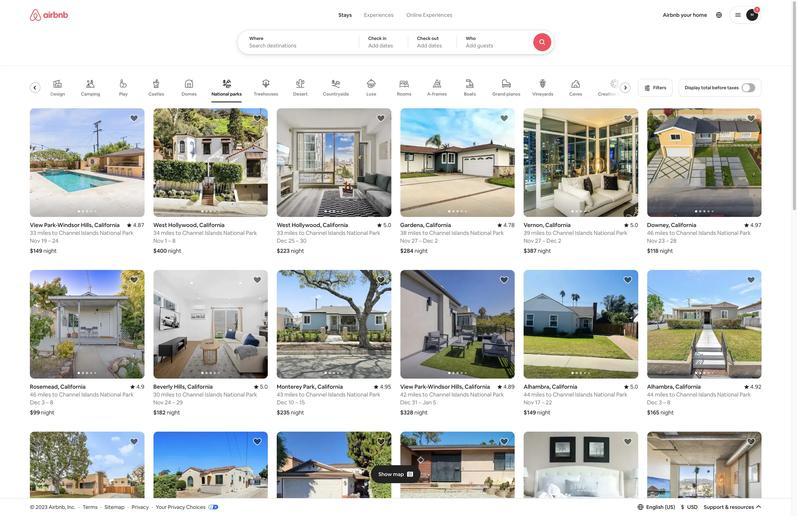 Task type: locate. For each thing, give the bounding box(es) containing it.
4.9 out of 5 average rating image
[[131, 384, 144, 391]]

0 horizontal spatial add to wishlist: view park-windsor hills, california image
[[130, 114, 139, 123]]

park inside alhambra, california 44 miles to channel islands national park dec 3 – 8 $165 night
[[740, 392, 752, 399]]

30
[[300, 237, 307, 245], [153, 392, 160, 399]]

27 for $284
[[412, 237, 418, 245]]

national inside view park-windsor hills, california 33 miles to channel islands national park nov 19 – 24 $149 night
[[100, 230, 121, 237]]

park- up the 19
[[44, 222, 58, 229]]

to
[[52, 230, 58, 237], [176, 230, 181, 237], [299, 230, 305, 237], [423, 230, 428, 237], [546, 230, 552, 237], [670, 230, 676, 237], [52, 392, 58, 399], [176, 392, 181, 399], [299, 392, 305, 399], [423, 392, 428, 399], [546, 392, 552, 399], [670, 392, 676, 399]]

desert
[[293, 91, 308, 97]]

8 inside west hollywood, california 34 miles to channel islands national park nov 1 – 8 $400 night
[[172, 237, 176, 245]]

english
[[647, 504, 664, 511]]

dates
[[380, 42, 393, 49], [429, 42, 442, 49]]

3 · from the left
[[128, 504, 129, 511]]

dates down in
[[380, 42, 393, 49]]

check out add dates
[[417, 36, 442, 49]]

$ usd
[[682, 504, 698, 511]]

1 vertical spatial add to wishlist: west hollywood, california image
[[747, 438, 756, 447]]

english (us)
[[647, 504, 676, 511]]

monterey park, california 43 miles to channel islands national park dec 10 – 15 $235 night
[[277, 384, 381, 417]]

resources
[[730, 504, 755, 511]]

4.89 out of 5 average rating image
[[498, 384, 515, 391]]

0 horizontal spatial experiences
[[364, 12, 394, 18]]

nov
[[30, 237, 40, 245], [153, 237, 164, 245], [401, 237, 411, 245], [524, 237, 534, 245], [648, 237, 658, 245], [153, 399, 164, 406], [524, 399, 534, 406]]

2 check from the left
[[417, 36, 431, 41]]

0 vertical spatial 46
[[648, 230, 654, 237]]

$149 inside alhambra, california 44 miles to channel islands national park nov 17 – 22 $149 night
[[524, 409, 536, 417]]

2 33 from the left
[[277, 230, 283, 237]]

miles down vernon,
[[532, 230, 545, 237]]

1 check from the left
[[369, 36, 382, 41]]

caves
[[570, 91, 583, 97]]

1 experiences from the left
[[364, 12, 394, 18]]

1 horizontal spatial 33
[[277, 230, 283, 237]]

night inside alhambra, california 44 miles to channel islands national park nov 17 – 22 $149 night
[[538, 409, 551, 417]]

miles up $165
[[655, 392, 669, 399]]

add to wishlist: rosemead, california image
[[130, 276, 139, 285]]

night down 15
[[291, 409, 304, 417]]

2 horizontal spatial hills,
[[452, 384, 464, 391]]

view inside view park-windsor hills, california 42 miles to channel islands national park dec 31 – jan 5 $328 night
[[401, 384, 414, 391]]

islands inside the "monterey park, california 43 miles to channel islands national park dec 10 – 15 $235 night"
[[328, 392, 346, 399]]

park
[[122, 230, 134, 237], [246, 230, 257, 237], [370, 230, 381, 237], [493, 230, 504, 237], [617, 230, 628, 237], [740, 230, 752, 237], [123, 392, 134, 399], [246, 392, 257, 399], [370, 392, 381, 399], [493, 392, 504, 399], [617, 392, 628, 399], [740, 392, 752, 399]]

add inside check out add dates
[[417, 42, 428, 49]]

nov inside vernon, california 39 miles to channel islands national park nov 27 – dec 2 $387 night
[[524, 237, 534, 245]]

$149 down the 19
[[30, 248, 42, 255]]

privacy right your
[[168, 504, 185, 511]]

46 down rosemead,
[[30, 392, 36, 399]]

0 vertical spatial view
[[30, 222, 43, 229]]

30 down beverly at the left bottom of the page
[[153, 392, 160, 399]]

1 horizontal spatial add to wishlist: west hollywood, california image
[[747, 438, 756, 447]]

to inside west hollywood, california 34 miles to channel islands national park nov 1 – 8 $400 night
[[176, 230, 181, 237]]

1 horizontal spatial $149
[[524, 409, 536, 417]]

park inside beverly hills, california 30 miles to channel islands national park nov 24 – 29 $182 night
[[246, 392, 257, 399]]

hollywood, inside west hollywood, california 33 miles to channel islands national park dec 25 – 30 $223 night
[[292, 222, 322, 229]]

1 horizontal spatial check
[[417, 36, 431, 41]]

44 for nov
[[524, 392, 531, 399]]

2 west from the left
[[277, 222, 291, 229]]

none search field containing stays
[[237, 0, 575, 55]]

$118
[[648, 248, 659, 255]]

miles up 23
[[655, 230, 669, 237]]

night inside downey, california 46 miles to channel islands national park nov 23 – 28 $118 night
[[660, 248, 674, 255]]

choices
[[186, 504, 206, 511]]

alhambra, for 3
[[648, 384, 675, 391]]

grand pianos
[[493, 91, 521, 97]]

1 horizontal spatial privacy
[[168, 504, 185, 511]]

0 horizontal spatial 46
[[30, 392, 36, 399]]

1 horizontal spatial alhambra,
[[648, 384, 675, 391]]

1 horizontal spatial add to wishlist: monterey park, california image
[[377, 276, 386, 285]]

0 horizontal spatial windsor
[[58, 222, 80, 229]]

1 horizontal spatial add to wishlist: view park-windsor hills, california image
[[500, 276, 509, 285]]

1 west from the left
[[153, 222, 167, 229]]

experiences up in
[[364, 12, 394, 18]]

in
[[383, 36, 387, 41]]

0 horizontal spatial 3
[[42, 399, 45, 406]]

5.0 for west hollywood, california 33 miles to channel islands national park dec 25 – 30 $223 night
[[384, 222, 392, 229]]

night
[[43, 248, 57, 255], [168, 248, 182, 255], [291, 248, 304, 255], [415, 248, 428, 255], [538, 248, 551, 255], [660, 248, 674, 255], [41, 409, 54, 417], [167, 409, 180, 417], [291, 409, 304, 417], [415, 409, 428, 417], [538, 409, 551, 417], [661, 409, 674, 417]]

2 privacy from the left
[[168, 504, 185, 511]]

nov inside beverly hills, california 30 miles to channel islands national park nov 24 – 29 $182 night
[[153, 399, 164, 406]]

windsor for nov 19 – 24
[[58, 222, 80, 229]]

3 add from the left
[[466, 42, 476, 49]]

1 horizontal spatial windsor
[[428, 384, 450, 391]]

1 horizontal spatial 2
[[559, 237, 562, 245]]

view
[[30, 222, 43, 229], [401, 384, 414, 391]]

5.0 out of 5 average rating image
[[378, 222, 392, 229], [254, 384, 268, 391], [625, 384, 639, 391]]

2
[[435, 237, 438, 245], [559, 237, 562, 245]]

view park-windsor hills, california 33 miles to channel islands national park nov 19 – 24 $149 night
[[30, 222, 134, 255]]

0 horizontal spatial hollywood,
[[168, 222, 198, 229]]

night inside beverly hills, california 30 miles to channel islands national park nov 24 – 29 $182 night
[[167, 409, 180, 417]]

profile element
[[471, 0, 762, 30]]

4.97
[[751, 222, 762, 229]]

Where field
[[250, 42, 347, 49]]

44 for dec
[[648, 392, 654, 399]]

0 horizontal spatial add
[[369, 42, 379, 49]]

alhambra, up 17
[[524, 384, 551, 391]]

night inside view park-windsor hills, california 33 miles to channel islands national park nov 19 – 24 $149 night
[[43, 248, 57, 255]]

add down who
[[466, 42, 476, 49]]

to inside downey, california 46 miles to channel islands national park nov 23 – 28 $118 night
[[670, 230, 676, 237]]

park- up "jan"
[[415, 384, 428, 391]]

3 for $165
[[659, 399, 662, 406]]

0 horizontal spatial add to wishlist: monterey park, california image
[[130, 438, 139, 447]]

39
[[524, 230, 531, 237]]

1 vertical spatial view
[[401, 384, 414, 391]]

1 3 from the left
[[42, 399, 45, 406]]

alhambra, inside alhambra, california 44 miles to channel islands national park nov 17 – 22 $149 night
[[524, 384, 551, 391]]

1 horizontal spatial 46
[[648, 230, 654, 237]]

2 horizontal spatial 8
[[668, 399, 671, 406]]

pianos
[[507, 91, 521, 97]]

national inside the "monterey park, california 43 miles to channel islands national park dec 10 – 15 $235 night"
[[347, 392, 368, 399]]

© 2023 airbnb, inc. ·
[[30, 504, 80, 511]]

park inside gardena, california 38 miles to channel islands national park nov 27 – dec 2 $284 night
[[493, 230, 504, 237]]

night right $284
[[415, 248, 428, 255]]

$400
[[153, 248, 167, 255]]

1 horizontal spatial west
[[277, 222, 291, 229]]

1 horizontal spatial 24
[[165, 399, 171, 406]]

0 vertical spatial add to wishlist: view park-windsor hills, california image
[[130, 114, 139, 123]]

1 horizontal spatial dates
[[429, 42, 442, 49]]

miles inside alhambra, california 44 miles to channel islands national park dec 3 – 8 $165 night
[[655, 392, 669, 399]]

0 vertical spatial 1
[[757, 7, 759, 12]]

2 2 from the left
[[559, 237, 562, 245]]

west up the '25'
[[277, 222, 291, 229]]

2 for gardena, california
[[435, 237, 438, 245]]

islands inside gardena, california 38 miles to channel islands national park nov 27 – dec 2 $284 night
[[452, 230, 469, 237]]

dates inside check in add dates
[[380, 42, 393, 49]]

24 right the 19
[[52, 237, 58, 245]]

0 vertical spatial windsor
[[58, 222, 80, 229]]

2 hollywood, from the left
[[292, 222, 322, 229]]

dates for check out add dates
[[429, 42, 442, 49]]

0 horizontal spatial 27
[[412, 237, 418, 245]]

alhambra, for 17
[[524, 384, 551, 391]]

0 horizontal spatial 30
[[153, 392, 160, 399]]

dec inside vernon, california 39 miles to channel islands national park nov 27 – dec 2 $387 night
[[547, 237, 557, 245]]

windsor
[[58, 222, 80, 229], [428, 384, 450, 391]]

west hollywood, california 34 miles to channel islands national park nov 1 – 8 $400 night
[[153, 222, 257, 255]]

add to wishlist: lennox, california image
[[377, 438, 386, 447]]

0 horizontal spatial view
[[30, 222, 43, 229]]

to inside gardena, california 38 miles to channel islands national park nov 27 – dec 2 $284 night
[[423, 230, 428, 237]]

8 inside the rosemead, california 46 miles to channel islands national park dec 3 – 8 $99 night
[[50, 399, 53, 406]]

1 27 from the left
[[412, 237, 418, 245]]

california inside west hollywood, california 34 miles to channel islands national park nov 1 – 8 $400 night
[[199, 222, 225, 229]]

map
[[393, 471, 404, 478]]

night inside vernon, california 39 miles to channel islands national park nov 27 – dec 2 $387 night
[[538, 248, 551, 255]]

support & resources
[[704, 504, 755, 511]]

$223
[[277, 248, 290, 255]]

5.0 for alhambra, california 44 miles to channel islands national park nov 17 – 22 $149 night
[[631, 384, 639, 391]]

national inside the rosemead, california 46 miles to channel islands national park dec 3 – 8 $99 night
[[100, 392, 121, 399]]

group
[[14, 73, 634, 102], [30, 108, 144, 217], [153, 108, 268, 217], [277, 108, 392, 217], [401, 108, 515, 217], [524, 108, 639, 217], [648, 108, 762, 217], [30, 270, 144, 379], [153, 270, 268, 379], [277, 270, 392, 379], [401, 270, 515, 379], [524, 270, 639, 379], [648, 270, 762, 379], [30, 432, 144, 517], [153, 432, 268, 517], [277, 432, 392, 517], [401, 432, 515, 517], [524, 432, 639, 517], [648, 432, 762, 517]]

park inside view park-windsor hills, california 42 miles to channel islands national park dec 31 – jan 5 $328 night
[[493, 392, 504, 399]]

nov left the 19
[[30, 237, 40, 245]]

0 vertical spatial add to wishlist: west hollywood, california image
[[253, 114, 262, 123]]

1 horizontal spatial 5.0 out of 5 average rating image
[[378, 222, 392, 229]]

2 experiences from the left
[[423, 12, 453, 18]]

add to wishlist: alhambra, california image
[[624, 276, 633, 285], [747, 276, 756, 285], [253, 438, 262, 447]]

15
[[300, 399, 305, 406]]

night inside gardena, california 38 miles to channel islands national park nov 27 – dec 2 $284 night
[[415, 248, 428, 255]]

4.78 out of 5 average rating image
[[498, 222, 515, 229]]

– inside beverly hills, california 30 miles to channel islands national park nov 24 – 29 $182 night
[[172, 399, 175, 406]]

to inside alhambra, california 44 miles to channel islands national park nov 17 – 22 $149 night
[[546, 392, 552, 399]]

national
[[212, 91, 229, 97], [100, 230, 121, 237], [224, 230, 245, 237], [347, 230, 368, 237], [471, 230, 492, 237], [594, 230, 616, 237], [718, 230, 739, 237], [100, 392, 121, 399], [224, 392, 245, 399], [347, 392, 368, 399], [471, 392, 492, 399], [594, 392, 616, 399], [718, 392, 739, 399]]

4.9
[[137, 384, 144, 391]]

add to wishlist: alhambra, california image for alhambra, california 44 miles to channel islands national park dec 3 – 8 $165 night
[[747, 276, 756, 285]]

0 horizontal spatial check
[[369, 36, 382, 41]]

1 add from the left
[[369, 42, 379, 49]]

hills, inside view park-windsor hills, california 42 miles to channel islands national park dec 31 – jan 5 $328 night
[[452, 384, 464, 391]]

$149 down 17
[[524, 409, 536, 417]]

4.87
[[133, 222, 144, 229]]

2 horizontal spatial add to wishlist: alhambra, california image
[[747, 276, 756, 285]]

california inside vernon, california 39 miles to channel islands national park nov 27 – dec 2 $387 night
[[546, 222, 571, 229]]

miles up the 19
[[37, 230, 51, 237]]

0 horizontal spatial alhambra,
[[524, 384, 551, 391]]

miles inside west hollywood, california 34 miles to channel islands national park nov 1 – 8 $400 night
[[161, 230, 174, 237]]

night down "jan"
[[415, 409, 428, 417]]

night inside west hollywood, california 34 miles to channel islands national park nov 1 – 8 $400 night
[[168, 248, 182, 255]]

(us)
[[665, 504, 676, 511]]

0 horizontal spatial 1
[[165, 237, 167, 245]]

miles down beverly at the left bottom of the page
[[161, 392, 175, 399]]

0 vertical spatial 30
[[300, 237, 307, 245]]

experiences right online
[[423, 12, 453, 18]]

islands inside west hollywood, california 34 miles to channel islands national park nov 1 – 8 $400 night
[[205, 230, 222, 237]]

1 horizontal spatial add
[[417, 42, 428, 49]]

1 horizontal spatial hills,
[[174, 384, 186, 391]]

$149
[[30, 248, 42, 255], [524, 409, 536, 417]]

dec inside alhambra, california 44 miles to channel islands national park dec 3 – 8 $165 night
[[648, 399, 658, 406]]

alhambra, california 44 miles to channel islands national park dec 3 – 8 $165 night
[[648, 384, 752, 417]]

3 up $165
[[659, 399, 662, 406]]

islands
[[81, 230, 99, 237], [205, 230, 222, 237], [328, 230, 346, 237], [452, 230, 469, 237], [576, 230, 593, 237], [699, 230, 717, 237], [81, 392, 99, 399], [205, 392, 222, 399], [328, 392, 346, 399], [452, 392, 469, 399], [576, 392, 593, 399], [699, 392, 717, 399]]

night right $99
[[41, 409, 54, 417]]

national inside group
[[212, 91, 229, 97]]

3
[[42, 399, 45, 406], [659, 399, 662, 406]]

to inside view park-windsor hills, california 42 miles to channel islands national park dec 31 – jan 5 $328 night
[[423, 392, 428, 399]]

1 horizontal spatial 44
[[648, 392, 654, 399]]

2 dates from the left
[[429, 42, 442, 49]]

islands inside alhambra, california 44 miles to channel islands national park nov 17 – 22 $149 night
[[576, 392, 593, 399]]

add to wishlist: monterey park, california image
[[377, 276, 386, 285], [130, 438, 139, 447]]

islands inside alhambra, california 44 miles to channel islands national park dec 3 – 8 $165 night
[[699, 392, 717, 399]]

night down the 19
[[43, 248, 57, 255]]

27 up $284
[[412, 237, 418, 245]]

0 horizontal spatial west
[[153, 222, 167, 229]]

1 horizontal spatial add to wishlist: alhambra, california image
[[624, 276, 633, 285]]

46 for nov
[[648, 230, 654, 237]]

check left out
[[417, 36, 431, 41]]

2 inside gardena, california 38 miles to channel islands national park nov 27 – dec 2 $284 night
[[435, 237, 438, 245]]

1 vertical spatial add to wishlist: view park-windsor hills, california image
[[500, 276, 509, 285]]

1 alhambra, from the left
[[524, 384, 551, 391]]

1 horizontal spatial 30
[[300, 237, 307, 245]]

1 horizontal spatial 3
[[659, 399, 662, 406]]

park- inside view park-windsor hills, california 42 miles to channel islands national park dec 31 – jan 5 $328 night
[[415, 384, 428, 391]]

miles down rosemead,
[[38, 392, 51, 399]]

west
[[153, 222, 167, 229], [277, 222, 291, 229]]

1 vertical spatial 1
[[165, 237, 167, 245]]

2 44 from the left
[[648, 392, 654, 399]]

channel inside downey, california 46 miles to channel islands national park nov 23 – 28 $118 night
[[677, 230, 698, 237]]

west up 34
[[153, 222, 167, 229]]

experiences inside 'button'
[[364, 12, 394, 18]]

hills, for dec 31 – jan 5
[[452, 384, 464, 391]]

44
[[524, 392, 531, 399], [648, 392, 654, 399]]

miles up the '25'
[[285, 230, 298, 237]]

spaces
[[617, 91, 632, 97]]

view up the 19
[[30, 222, 43, 229]]

national inside vernon, california 39 miles to channel islands national park nov 27 – dec 2 $387 night
[[594, 230, 616, 237]]

3 inside alhambra, california 44 miles to channel islands national park dec 3 – 8 $165 night
[[659, 399, 662, 406]]

night right $387
[[538, 248, 551, 255]]

· left privacy link
[[128, 504, 129, 511]]

privacy left your
[[132, 504, 149, 511]]

4.89
[[504, 384, 515, 391]]

33 inside west hollywood, california 33 miles to channel islands national park dec 25 – 30 $223 night
[[277, 230, 283, 237]]

0 horizontal spatial $149
[[30, 248, 42, 255]]

alhambra, california 44 miles to channel islands national park nov 17 – 22 $149 night
[[524, 384, 628, 417]]

add down online experiences
[[417, 42, 428, 49]]

check
[[369, 36, 382, 41], [417, 36, 431, 41]]

california inside beverly hills, california 30 miles to channel islands national park nov 24 – 29 $182 night
[[188, 384, 213, 391]]

your
[[681, 12, 692, 18]]

1 dates from the left
[[380, 42, 393, 49]]

8 inside alhambra, california 44 miles to channel islands national park dec 3 – 8 $165 night
[[668, 399, 671, 406]]

windsor for dec 31 – jan 5
[[428, 384, 450, 391]]

0 horizontal spatial 44
[[524, 392, 531, 399]]

0 vertical spatial park-
[[44, 222, 58, 229]]

islands inside west hollywood, california 33 miles to channel islands national park dec 25 – 30 $223 night
[[328, 230, 346, 237]]

beverly
[[153, 384, 173, 391]]

night right $165
[[661, 409, 674, 417]]

miles right 34
[[161, 230, 174, 237]]

monterey
[[277, 384, 302, 391]]

hills, inside view park-windsor hills, california 33 miles to channel islands national park nov 19 – 24 $149 night
[[81, 222, 93, 229]]

· left your
[[152, 504, 153, 511]]

add to wishlist: alhambra, california image for alhambra, california 44 miles to channel islands national park nov 17 – 22 $149 night
[[624, 276, 633, 285]]

22
[[546, 399, 552, 406]]

2 alhambra, from the left
[[648, 384, 675, 391]]

1 horizontal spatial hollywood,
[[292, 222, 322, 229]]

alhambra,
[[524, 384, 551, 391], [648, 384, 675, 391]]

0 vertical spatial 24
[[52, 237, 58, 245]]

national inside view park-windsor hills, california 42 miles to channel islands national park dec 31 – jan 5 $328 night
[[471, 392, 492, 399]]

sitemap
[[105, 504, 125, 511]]

national inside alhambra, california 44 miles to channel islands national park dec 3 – 8 $165 night
[[718, 392, 739, 399]]

check inside check out add dates
[[417, 36, 431, 41]]

nov left 23
[[648, 237, 658, 245]]

miles up 10
[[285, 392, 298, 399]]

1 vertical spatial 46
[[30, 392, 36, 399]]

0 horizontal spatial 2
[[435, 237, 438, 245]]

west inside west hollywood, california 33 miles to channel islands national park dec 25 – 30 $223 night
[[277, 222, 291, 229]]

1 vertical spatial windsor
[[428, 384, 450, 391]]

view park-windsor hills, california 42 miles to channel islands national park dec 31 – jan 5 $328 night
[[401, 384, 504, 417]]

None search field
[[237, 0, 575, 55]]

miles up 17
[[532, 392, 545, 399]]

nov up the $182
[[153, 399, 164, 406]]

0 horizontal spatial add to wishlist: alhambra, california image
[[253, 438, 262, 447]]

– inside downey, california 46 miles to channel islands national park nov 23 – 28 $118 night
[[667, 237, 669, 245]]

night down 29
[[167, 409, 180, 417]]

add down experiences 'button'
[[369, 42, 379, 49]]

0 horizontal spatial 24
[[52, 237, 58, 245]]

1 44 from the left
[[524, 392, 531, 399]]

· right terms
[[101, 504, 102, 511]]

to inside alhambra, california 44 miles to channel islands national park dec 3 – 8 $165 night
[[670, 392, 676, 399]]

0 horizontal spatial 5.0 out of 5 average rating image
[[254, 384, 268, 391]]

1 vertical spatial 24
[[165, 399, 171, 406]]

add to wishlist: west hollywood, california image
[[253, 114, 262, 123], [747, 438, 756, 447]]

nov down 39
[[524, 237, 534, 245]]

1 privacy from the left
[[132, 504, 149, 511]]

4.78
[[504, 222, 515, 229]]

1 horizontal spatial view
[[401, 384, 414, 391]]

0 horizontal spatial 33
[[30, 230, 36, 237]]

46 down downey,
[[648, 230, 654, 237]]

1 horizontal spatial 1
[[757, 7, 759, 12]]

0 vertical spatial $149
[[30, 248, 42, 255]]

$328
[[401, 409, 414, 417]]

night down 22
[[538, 409, 551, 417]]

0 horizontal spatial 8
[[50, 399, 53, 406]]

1 · from the left
[[79, 504, 80, 511]]

check left in
[[369, 36, 382, 41]]

1 horizontal spatial 27
[[536, 237, 542, 245]]

1 vertical spatial $149
[[524, 409, 536, 417]]

hills,
[[81, 222, 93, 229], [174, 384, 186, 391], [452, 384, 464, 391]]

$284
[[401, 248, 414, 255]]

4.92
[[751, 384, 762, 391]]

islands inside downey, california 46 miles to channel islands national park nov 23 – 28 $118 night
[[699, 230, 717, 237]]

1 vertical spatial 30
[[153, 392, 160, 399]]

add inside check in add dates
[[369, 42, 379, 49]]

park inside alhambra, california 44 miles to channel islands national park nov 17 – 22 $149 night
[[617, 392, 628, 399]]

1 33 from the left
[[30, 230, 36, 237]]

2 3 from the left
[[659, 399, 662, 406]]

check for check in add dates
[[369, 36, 382, 41]]

0 horizontal spatial hills,
[[81, 222, 93, 229]]

add to wishlist: view park-windsor hills, california image
[[130, 114, 139, 123], [500, 276, 509, 285]]

30 right the '25'
[[300, 237, 307, 245]]

filters
[[654, 85, 667, 91]]

west for 33
[[277, 222, 291, 229]]

2 · from the left
[[101, 504, 102, 511]]

privacy link
[[132, 504, 149, 511]]

27 up $387
[[536, 237, 542, 245]]

nov down 34
[[153, 237, 164, 245]]

play
[[119, 91, 128, 97]]

3 down rosemead,
[[42, 399, 45, 406]]

3 for $99
[[42, 399, 45, 406]]

2 27 from the left
[[536, 237, 542, 245]]

night right the $400 at the top left of the page
[[168, 248, 182, 255]]

· right inc.
[[79, 504, 80, 511]]

channel inside the rosemead, california 46 miles to channel islands national park dec 3 – 8 $99 night
[[59, 392, 80, 399]]

0 horizontal spatial dates
[[380, 42, 393, 49]]

miles inside view park-windsor hills, california 42 miles to channel islands national park dec 31 – jan 5 $328 night
[[408, 392, 422, 399]]

27
[[412, 237, 418, 245], [536, 237, 542, 245]]

1 inside west hollywood, california 34 miles to channel islands national park nov 1 – 8 $400 night
[[165, 237, 167, 245]]

dates down out
[[429, 42, 442, 49]]

national inside west hollywood, california 34 miles to channel islands national park nov 1 – 8 $400 night
[[224, 230, 245, 237]]

1 horizontal spatial experiences
[[423, 12, 453, 18]]

nov inside downey, california 46 miles to channel islands national park nov 23 – 28 $118 night
[[648, 237, 658, 245]]

1 hollywood, from the left
[[168, 222, 198, 229]]

check for check out add dates
[[417, 36, 431, 41]]

– inside view park-windsor hills, california 42 miles to channel islands national park dec 31 – jan 5 $328 night
[[419, 399, 422, 406]]

jan
[[423, 399, 432, 406]]

nov down 38
[[401, 237, 411, 245]]

0 horizontal spatial privacy
[[132, 504, 149, 511]]

miles
[[37, 230, 51, 237], [161, 230, 174, 237], [285, 230, 298, 237], [408, 230, 422, 237], [532, 230, 545, 237], [655, 230, 669, 237], [38, 392, 51, 399], [161, 392, 175, 399], [285, 392, 298, 399], [408, 392, 422, 399], [532, 392, 545, 399], [655, 392, 669, 399]]

2 add from the left
[[417, 42, 428, 49]]

night down the '25'
[[291, 248, 304, 255]]

1 2 from the left
[[435, 237, 438, 245]]

national inside beverly hills, california 30 miles to channel islands national park nov 24 – 29 $182 night
[[224, 392, 245, 399]]

california inside view park-windsor hills, california 42 miles to channel islands national park dec 31 – jan 5 $328 night
[[465, 384, 490, 391]]

5.0 out of 5 average rating image for beverly hills, california 30 miles to channel islands national park nov 24 – 29 $182 night
[[254, 384, 268, 391]]

add to wishlist: beverly hills, california image
[[253, 276, 262, 285]]

8 for rosemead, california 46 miles to channel islands national park dec 3 – 8 $99 night
[[50, 399, 53, 406]]

your
[[156, 504, 167, 511]]

dec
[[277, 237, 287, 245], [423, 237, 434, 245], [547, 237, 557, 245], [30, 399, 40, 406], [277, 399, 287, 406], [401, 399, 411, 406], [648, 399, 658, 406]]

1 horizontal spatial 8
[[172, 237, 176, 245]]

0 horizontal spatial park-
[[44, 222, 58, 229]]

1 horizontal spatial park-
[[415, 384, 428, 391]]

parks
[[230, 91, 242, 97]]

24 left 29
[[165, 399, 171, 406]]

miles up 31
[[408, 392, 422, 399]]

miles down gardena,
[[408, 230, 422, 237]]

1 vertical spatial park-
[[415, 384, 428, 391]]

2 horizontal spatial add
[[466, 42, 476, 49]]

usd
[[688, 504, 698, 511]]

alhambra, up $165
[[648, 384, 675, 391]]

filters button
[[639, 79, 673, 97]]

2 horizontal spatial 5.0 out of 5 average rating image
[[625, 384, 639, 391]]

night down 23
[[660, 248, 674, 255]]

nov left 17
[[524, 399, 534, 406]]

view up 42 in the bottom of the page
[[401, 384, 414, 391]]

10
[[289, 399, 294, 406]]



Task type: describe. For each thing, give the bounding box(es) containing it.
add for check out add dates
[[417, 42, 428, 49]]

west for 34
[[153, 222, 167, 229]]

islands inside view park-windsor hills, california 42 miles to channel islands national park dec 31 – jan 5 $328 night
[[452, 392, 469, 399]]

$165
[[648, 409, 660, 417]]

add to wishlist: hawthorne, california image
[[624, 438, 633, 447]]

where
[[250, 36, 264, 41]]

– inside alhambra, california 44 miles to channel islands national park nov 17 – 22 $149 night
[[542, 399, 545, 406]]

stays
[[339, 12, 352, 18]]

miles inside the rosemead, california 46 miles to channel islands national park dec 3 – 8 $99 night
[[38, 392, 51, 399]]

national inside downey, california 46 miles to channel islands national park nov 23 – 28 $118 night
[[718, 230, 739, 237]]

23
[[659, 237, 665, 245]]

night inside the rosemead, california 46 miles to channel islands national park dec 3 – 8 $99 night
[[41, 409, 54, 417]]

channel inside alhambra, california 44 miles to channel islands national park nov 17 – 22 $149 night
[[553, 392, 574, 399]]

show map button
[[371, 466, 421, 484]]

– inside vernon, california 39 miles to channel islands national park nov 27 – dec 2 $387 night
[[543, 237, 546, 245]]

terms link
[[83, 504, 98, 511]]

park inside vernon, california 39 miles to channel islands national park nov 27 – dec 2 $387 night
[[617, 230, 628, 237]]

nov inside west hollywood, california 34 miles to channel islands national park nov 1 – 8 $400 night
[[153, 237, 164, 245]]

add to wishlist: view park-windsor hills, california image for view park-windsor hills, california 33 miles to channel islands national park nov 19 – 24 $149 night
[[130, 114, 139, 123]]

1 button
[[730, 6, 762, 24]]

28
[[671, 237, 677, 245]]

4.92 out of 5 average rating image
[[745, 384, 762, 391]]

5.0 for vernon, california 39 miles to channel islands national park nov 27 – dec 2 $387 night
[[631, 222, 639, 229]]

park inside downey, california 46 miles to channel islands national park nov 23 – 28 $118 night
[[740, 230, 752, 237]]

miles inside gardena, california 38 miles to channel islands national park nov 27 – dec 2 $284 night
[[408, 230, 422, 237]]

night inside alhambra, california 44 miles to channel islands national park dec 3 – 8 $165 night
[[661, 409, 674, 417]]

0 horizontal spatial add to wishlist: west hollywood, california image
[[253, 114, 262, 123]]

4 · from the left
[[152, 504, 153, 511]]

california inside downey, california 46 miles to channel islands national park nov 23 – 28 $118 night
[[672, 222, 697, 229]]

30 inside west hollywood, california 33 miles to channel islands national park dec 25 – 30 $223 night
[[300, 237, 307, 245]]

castles
[[149, 91, 164, 97]]

night inside view park-windsor hills, california 42 miles to channel islands national park dec 31 – jan 5 $328 night
[[415, 409, 428, 417]]

inc.
[[67, 504, 76, 511]]

channel inside view park-windsor hills, california 42 miles to channel islands national park dec 31 – jan 5 $328 night
[[430, 392, 451, 399]]

miles inside beverly hills, california 30 miles to channel islands national park nov 24 – 29 $182 night
[[161, 392, 175, 399]]

4.95 out of 5 average rating image
[[374, 384, 392, 391]]

treehouses
[[254, 91, 278, 97]]

to inside the rosemead, california 46 miles to channel islands national park dec 3 – 8 $99 night
[[52, 392, 58, 399]]

add to wishlist: monterey park, california image
[[500, 438, 509, 447]]

check in add dates
[[369, 36, 393, 49]]

dec inside the rosemead, california 46 miles to channel islands national park dec 3 – 8 $99 night
[[30, 399, 40, 406]]

2 for vernon, california
[[559, 237, 562, 245]]

airbnb your home
[[663, 12, 708, 18]]

who add guests
[[466, 36, 494, 49]]

guests
[[478, 42, 494, 49]]

46 for dec
[[30, 392, 36, 399]]

national parks
[[212, 91, 242, 97]]

– inside the "monterey park, california 43 miles to channel islands national park dec 10 – 15 $235 night"
[[296, 399, 298, 406]]

grand
[[493, 91, 506, 97]]

design
[[50, 91, 65, 97]]

taxes
[[728, 85, 739, 91]]

34
[[153, 230, 160, 237]]

– inside alhambra, california 44 miles to channel islands national park dec 3 – 8 $165 night
[[664, 399, 667, 406]]

a-frames
[[428, 91, 447, 97]]

stays tab panel
[[237, 30, 575, 55]]

california inside west hollywood, california 33 miles to channel islands national park dec 25 – 30 $223 night
[[323, 222, 348, 229]]

park- for jan
[[415, 384, 428, 391]]

channel inside alhambra, california 44 miles to channel islands national park dec 3 – 8 $165 night
[[677, 392, 698, 399]]

hollywood, for 8
[[168, 222, 198, 229]]

national inside gardena, california 38 miles to channel islands national park nov 27 – dec 2 $284 night
[[471, 230, 492, 237]]

luxe
[[367, 91, 377, 97]]

support & resources button
[[704, 504, 762, 511]]

countryside
[[323, 91, 349, 97]]

california inside alhambra, california 44 miles to channel islands national park dec 3 – 8 $165 night
[[676, 384, 701, 391]]

19
[[41, 237, 47, 245]]

nov inside gardena, california 38 miles to channel islands national park nov 27 – dec 2 $284 night
[[401, 237, 411, 245]]

california inside gardena, california 38 miles to channel islands national park nov 27 – dec 2 $284 night
[[426, 222, 451, 229]]

to inside view park-windsor hills, california 33 miles to channel islands national park nov 19 – 24 $149 night
[[52, 230, 58, 237]]

channel inside the "monterey park, california 43 miles to channel islands national park dec 10 – 15 $235 night"
[[306, 392, 327, 399]]

add to wishlist: downey, california image
[[747, 114, 756, 123]]

5.0 for beverly hills, california 30 miles to channel islands national park nov 24 – 29 $182 night
[[260, 384, 268, 391]]

rosemead, california 46 miles to channel islands national park dec 3 – 8 $99 night
[[30, 384, 134, 417]]

5.0 out of 5 average rating image for west hollywood, california 33 miles to channel islands national park dec 25 – 30 $223 night
[[378, 222, 392, 229]]

to inside vernon, california 39 miles to channel islands national park nov 27 – dec 2 $387 night
[[546, 230, 552, 237]]

frames
[[432, 91, 447, 97]]

24 inside beverly hills, california 30 miles to channel islands national park nov 24 – 29 $182 night
[[165, 399, 171, 406]]

add to wishlist: gardena, california image
[[500, 114, 509, 123]]

out
[[432, 36, 439, 41]]

38
[[401, 230, 407, 237]]

$99
[[30, 409, 40, 417]]

display
[[685, 85, 701, 91]]

25
[[289, 237, 295, 245]]

a-
[[428, 91, 432, 97]]

miles inside the "monterey park, california 43 miles to channel islands national park dec 10 – 15 $235 night"
[[285, 392, 298, 399]]

miles inside vernon, california 39 miles to channel islands national park nov 27 – dec 2 $387 night
[[532, 230, 545, 237]]

to inside beverly hills, california 30 miles to channel islands national park nov 24 – 29 $182 night
[[176, 392, 181, 399]]

5.0 out of 5 average rating image
[[625, 222, 639, 229]]

islands inside the rosemead, california 46 miles to channel islands national park dec 3 – 8 $99 night
[[81, 392, 99, 399]]

park inside view park-windsor hills, california 33 miles to channel islands national park nov 19 – 24 $149 night
[[122, 230, 134, 237]]

1 vertical spatial add to wishlist: monterey park, california image
[[130, 438, 139, 447]]

4.87 out of 5 average rating image
[[127, 222, 144, 229]]

channel inside gardena, california 38 miles to channel islands national park nov 27 – dec 2 $284 night
[[430, 230, 451, 237]]

4.97 out of 5 average rating image
[[745, 222, 762, 229]]

17
[[536, 399, 541, 406]]

– inside west hollywood, california 33 miles to channel islands national park dec 25 – 30 $223 night
[[296, 237, 299, 245]]

miles inside view park-windsor hills, california 33 miles to channel islands national park nov 19 – 24 $149 night
[[37, 230, 51, 237]]

&
[[726, 504, 729, 511]]

what can we help you find? tab list
[[333, 7, 400, 22]]

online
[[407, 12, 422, 18]]

31
[[412, 399, 418, 406]]

gardena, california 38 miles to channel islands national park nov 27 – dec 2 $284 night
[[401, 222, 504, 255]]

hollywood, for 30
[[292, 222, 322, 229]]

dec inside west hollywood, california 33 miles to channel islands national park dec 25 – 30 $223 night
[[277, 237, 287, 245]]

your privacy choices
[[156, 504, 206, 511]]

$149 inside view park-windsor hills, california 33 miles to channel islands national park nov 19 – 24 $149 night
[[30, 248, 42, 255]]

west hollywood, california 33 miles to channel islands national park dec 25 – 30 $223 night
[[277, 222, 381, 255]]

online experiences link
[[400, 7, 459, 22]]

park inside west hollywood, california 34 miles to channel islands national park nov 1 – 8 $400 night
[[246, 230, 257, 237]]

$
[[682, 504, 685, 511]]

– inside the rosemead, california 46 miles to channel islands national park dec 3 – 8 $99 night
[[46, 399, 49, 406]]

29
[[176, 399, 183, 406]]

add to wishlist: west hollywood, california image
[[377, 114, 386, 123]]

stays button
[[333, 7, 358, 22]]

– inside gardena, california 38 miles to channel islands national park nov 27 – dec 2 $284 night
[[419, 237, 422, 245]]

terms · sitemap · privacy
[[83, 504, 149, 511]]

channel inside beverly hills, california 30 miles to channel islands national park nov 24 – 29 $182 night
[[183, 392, 204, 399]]

english (us) button
[[638, 504, 676, 511]]

miles inside west hollywood, california 33 miles to channel islands national park dec 25 – 30 $223 night
[[285, 230, 298, 237]]

5.0 out of 5 average rating image for alhambra, california 44 miles to channel islands national park nov 17 – 22 $149 night
[[625, 384, 639, 391]]

channel inside view park-windsor hills, california 33 miles to channel islands national park nov 19 – 24 $149 night
[[59, 230, 80, 237]]

group containing national parks
[[14, 73, 634, 102]]

your privacy choices link
[[156, 504, 218, 511]]

24 inside view park-windsor hills, california 33 miles to channel islands national park nov 19 – 24 $149 night
[[52, 237, 58, 245]]

30 inside beverly hills, california 30 miles to channel islands national park nov 24 – 29 $182 night
[[153, 392, 160, 399]]

sitemap link
[[105, 504, 125, 511]]

support
[[704, 504, 725, 511]]

0 vertical spatial add to wishlist: monterey park, california image
[[377, 276, 386, 285]]

add inside the who add guests
[[466, 42, 476, 49]]

$182
[[153, 409, 166, 417]]

add to wishlist: vernon, california image
[[624, 114, 633, 123]]

park inside the "monterey park, california 43 miles to channel islands national park dec 10 – 15 $235 night"
[[370, 392, 381, 399]]

– inside west hollywood, california 34 miles to channel islands national park nov 1 – 8 $400 night
[[168, 237, 171, 245]]

dates for check in add dates
[[380, 42, 393, 49]]

display total before taxes
[[685, 85, 739, 91]]

5
[[433, 399, 436, 406]]

park- for 24
[[44, 222, 58, 229]]

experiences inside 'link'
[[423, 12, 453, 18]]

dec inside the "monterey park, california 43 miles to channel islands national park dec 10 – 15 $235 night"
[[277, 399, 287, 406]]

©
[[30, 504, 34, 511]]

1 inside 1 dropdown button
[[757, 7, 759, 12]]

national inside alhambra, california 44 miles to channel islands national park nov 17 – 22 $149 night
[[594, 392, 616, 399]]

airbnb
[[663, 12, 680, 18]]

rooms
[[397, 91, 412, 97]]

airbnb,
[[49, 504, 66, 511]]

show map
[[379, 471, 404, 478]]

27 for $387
[[536, 237, 542, 245]]

33 inside view park-windsor hills, california 33 miles to channel islands national park nov 19 – 24 $149 night
[[30, 230, 36, 237]]

islands inside view park-windsor hills, california 33 miles to channel islands national park nov 19 – 24 $149 night
[[81, 230, 99, 237]]

park,
[[303, 384, 317, 391]]

add to wishlist: view park-windsor hills, california image for view park-windsor hills, california 42 miles to channel islands national park dec 31 – jan 5 $328 night
[[500, 276, 509, 285]]

display total before taxes button
[[679, 79, 762, 97]]

$235
[[277, 409, 290, 417]]

show
[[379, 471, 392, 478]]

view for 33
[[30, 222, 43, 229]]

vernon,
[[524, 222, 545, 229]]

experiences button
[[358, 7, 400, 22]]

miles inside downey, california 46 miles to channel islands national park nov 23 – 28 $118 night
[[655, 230, 669, 237]]

domes
[[182, 91, 197, 97]]

add for check in add dates
[[369, 42, 379, 49]]

channel inside vernon, california 39 miles to channel islands national park nov 27 – dec 2 $387 night
[[553, 230, 574, 237]]

43
[[277, 392, 283, 399]]

channel inside west hollywood, california 33 miles to channel islands national park dec 25 – 30 $223 night
[[306, 230, 327, 237]]

downey,
[[648, 222, 670, 229]]

hills, inside beverly hills, california 30 miles to channel islands national park nov 24 – 29 $182 night
[[174, 384, 186, 391]]

islands inside vernon, california 39 miles to channel islands national park nov 27 – dec 2 $387 night
[[576, 230, 593, 237]]

view for 42
[[401, 384, 414, 391]]

rosemead,
[[30, 384, 59, 391]]

downey, california 46 miles to channel islands national park nov 23 – 28 $118 night
[[648, 222, 752, 255]]

park inside the rosemead, california 46 miles to channel islands national park dec 3 – 8 $99 night
[[123, 392, 134, 399]]

nov inside alhambra, california 44 miles to channel islands national park nov 17 – 22 $149 night
[[524, 399, 534, 406]]

california inside view park-windsor hills, california 33 miles to channel islands national park nov 19 – 24 $149 night
[[94, 222, 120, 229]]

airbnb your home link
[[659, 7, 712, 23]]

california inside the "monterey park, california 43 miles to channel islands national park dec 10 – 15 $235 night"
[[318, 384, 343, 391]]

creative spaces
[[599, 91, 632, 97]]

8 for alhambra, california 44 miles to channel islands national park dec 3 – 8 $165 night
[[668, 399, 671, 406]]

$387
[[524, 248, 537, 255]]

online experiences
[[407, 12, 453, 18]]

before
[[713, 85, 727, 91]]

dec inside view park-windsor hills, california 42 miles to channel islands national park dec 31 – jan 5 $328 night
[[401, 399, 411, 406]]

channel inside west hollywood, california 34 miles to channel islands national park nov 1 – 8 $400 night
[[182, 230, 204, 237]]

hills, for nov 19 – 24
[[81, 222, 93, 229]]



Task type: vqa. For each thing, say whether or not it's contained in the screenshot.
accessibility at the top
no



